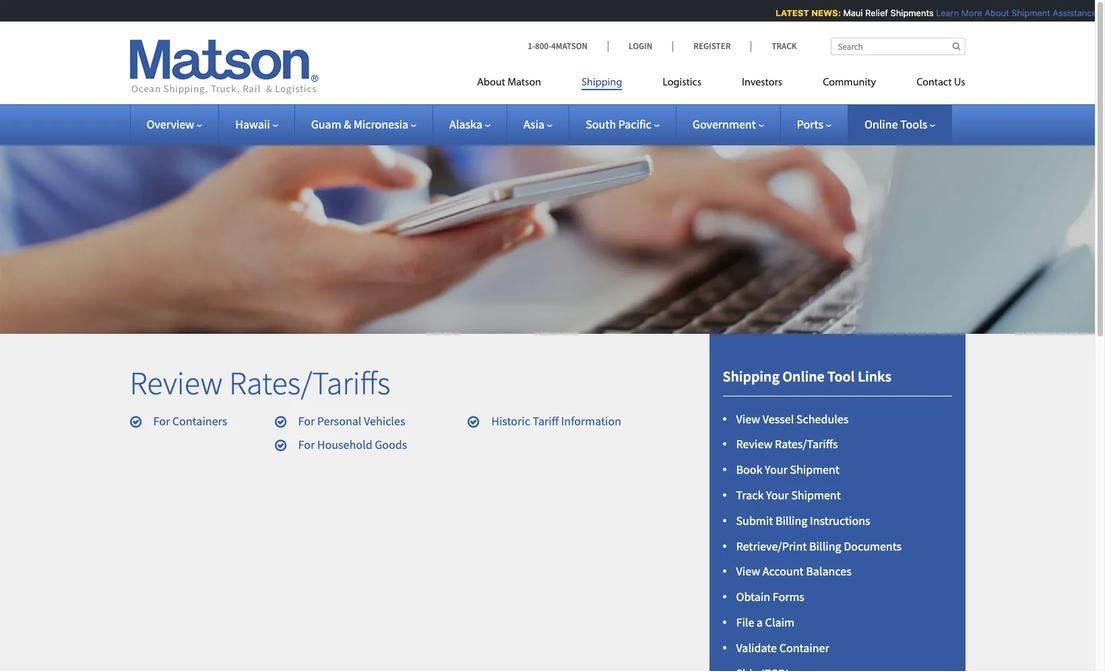 Task type: describe. For each thing, give the bounding box(es) containing it.
a
[[757, 615, 763, 631]]

validate container
[[736, 641, 829, 656]]

tools
[[900, 117, 927, 132]]

obtain forms link
[[736, 590, 805, 605]]

south pacific link
[[586, 117, 660, 132]]

1-800-4matson
[[528, 40, 588, 52]]

community
[[823, 77, 876, 88]]

top menu navigation
[[477, 71, 965, 98]]

your for track
[[766, 488, 789, 503]]

billing for submit
[[776, 513, 808, 529]]

0 vertical spatial about
[[979, 7, 1004, 18]]

ports link
[[797, 117, 832, 132]]

pacific
[[618, 117, 652, 132]]

containers
[[172, 414, 227, 429]]

overview
[[147, 117, 194, 132]]

asia
[[524, 117, 545, 132]]

contact
[[917, 77, 952, 88]]

tariff
[[533, 414, 559, 429]]

historic
[[491, 414, 530, 429]]

track your shipment
[[736, 488, 841, 503]]

latest
[[770, 7, 804, 18]]

Search search field
[[831, 38, 965, 55]]

track for track link at right
[[772, 40, 797, 52]]

container
[[779, 641, 829, 656]]

submit
[[736, 513, 773, 529]]

alaska
[[450, 117, 482, 132]]

book your shipment
[[736, 462, 840, 478]]

0 vertical spatial online
[[865, 117, 898, 132]]

review rates/tariffs link
[[736, 437, 838, 453]]

maui
[[838, 7, 857, 18]]

documents
[[844, 539, 902, 554]]

micronesia
[[354, 117, 408, 132]]

track your shipment link
[[736, 488, 841, 503]]

logistics
[[663, 77, 702, 88]]

online tools
[[865, 117, 927, 132]]

links
[[858, 367, 892, 386]]

learn
[[931, 7, 954, 18]]

0 vertical spatial shipment
[[1006, 7, 1045, 18]]

customer inputing information via laptop to matson's online tools. image
[[0, 124, 1095, 334]]

view vessel schedules
[[736, 412, 849, 427]]

online tools link
[[865, 117, 936, 132]]

file a claim link
[[736, 615, 794, 631]]

login
[[629, 40, 653, 52]]

asia link
[[524, 117, 553, 132]]

validate container link
[[736, 641, 829, 656]]

file a claim
[[736, 615, 794, 631]]

about matson link
[[477, 71, 561, 98]]

shipment for track your shipment
[[791, 488, 841, 503]]

track link
[[751, 40, 797, 52]]

vessel
[[763, 412, 794, 427]]

blue matson logo with ocean, shipping, truck, rail and logistics written beneath it. image
[[130, 40, 318, 95]]

about matson
[[477, 77, 541, 88]]

file
[[736, 615, 754, 631]]

personal
[[317, 414, 361, 429]]

vehicles
[[364, 414, 405, 429]]

ports
[[797, 117, 823, 132]]

logistics link
[[643, 71, 722, 98]]

register link
[[673, 40, 751, 52]]

goods
[[375, 437, 407, 453]]

balances
[[806, 564, 852, 580]]

latest news: maui relief shipments learn more about shipment assistance or c
[[770, 7, 1105, 18]]

view account balances link
[[736, 564, 852, 580]]

us
[[954, 77, 965, 88]]

hawaii
[[235, 117, 270, 132]]

for for for household goods
[[298, 437, 315, 453]]

rates/tariffs inside shipping online tool links section
[[775, 437, 838, 453]]

login link
[[608, 40, 673, 52]]

matson
[[508, 77, 541, 88]]

view for view vessel schedules
[[736, 412, 760, 427]]

retrieve/print billing documents
[[736, 539, 902, 554]]

shipments
[[885, 7, 928, 18]]

investors
[[742, 77, 782, 88]]

community link
[[803, 71, 896, 98]]

learn more about shipment assistance or c link
[[931, 7, 1105, 18]]

1-800-4matson link
[[528, 40, 608, 52]]

historic tariff information
[[491, 414, 621, 429]]

0 horizontal spatial review
[[130, 363, 223, 404]]

&
[[344, 117, 351, 132]]

search image
[[952, 42, 961, 51]]

4matson
[[551, 40, 588, 52]]



Task type: locate. For each thing, give the bounding box(es) containing it.
about inside top menu navigation
[[477, 77, 505, 88]]

1 view from the top
[[736, 412, 760, 427]]

south
[[586, 117, 616, 132]]

track for track your shipment
[[736, 488, 764, 503]]

review up book
[[736, 437, 773, 453]]

for
[[153, 414, 170, 429], [298, 414, 315, 429], [298, 437, 315, 453]]

assistance
[[1047, 7, 1091, 18]]

1 vertical spatial shipment
[[790, 462, 840, 478]]

contact us
[[917, 77, 965, 88]]

0 vertical spatial billing
[[776, 513, 808, 529]]

book
[[736, 462, 763, 478]]

0 horizontal spatial about
[[477, 77, 505, 88]]

track inside shipping online tool links section
[[736, 488, 764, 503]]

0 vertical spatial shipping
[[582, 77, 622, 88]]

1 horizontal spatial review rates/tariffs
[[736, 437, 838, 453]]

or
[[1094, 7, 1102, 18]]

view up obtain
[[736, 564, 760, 580]]

tool
[[828, 367, 855, 386]]

investors link
[[722, 71, 803, 98]]

about
[[979, 7, 1004, 18], [477, 77, 505, 88]]

about right more
[[979, 7, 1004, 18]]

for for for containers
[[153, 414, 170, 429]]

alaska link
[[450, 117, 491, 132]]

shipping for shipping
[[582, 77, 622, 88]]

track down latest
[[772, 40, 797, 52]]

online left tool
[[783, 367, 825, 386]]

billing down track your shipment link
[[776, 513, 808, 529]]

shipment left assistance
[[1006, 7, 1045, 18]]

register
[[694, 40, 731, 52]]

review rates/tariffs inside shipping online tool links section
[[736, 437, 838, 453]]

1 horizontal spatial track
[[772, 40, 797, 52]]

for household goods
[[298, 437, 407, 453]]

1 vertical spatial billing
[[809, 539, 841, 554]]

more
[[956, 7, 977, 18]]

for household goods link
[[298, 437, 407, 453]]

claim
[[765, 615, 794, 631]]

information
[[561, 414, 621, 429]]

shipping inside top menu navigation
[[582, 77, 622, 88]]

shipment
[[1006, 7, 1045, 18], [790, 462, 840, 478], [791, 488, 841, 503]]

your for book
[[765, 462, 788, 478]]

contact us link
[[896, 71, 965, 98]]

review inside shipping online tool links section
[[736, 437, 773, 453]]

for containers link
[[153, 414, 227, 429]]

retrieve/print
[[736, 539, 807, 554]]

historic tariff information link
[[491, 414, 621, 429]]

shipping link
[[561, 71, 643, 98]]

for personal vehicles
[[298, 414, 405, 429]]

1 vertical spatial shipping
[[723, 367, 780, 386]]

1 vertical spatial online
[[783, 367, 825, 386]]

your right book
[[765, 462, 788, 478]]

schedules
[[796, 412, 849, 427]]

for left household
[[298, 437, 315, 453]]

0 horizontal spatial online
[[783, 367, 825, 386]]

track down book
[[736, 488, 764, 503]]

submit billing instructions link
[[736, 513, 870, 529]]

validate
[[736, 641, 777, 656]]

rates/tariffs up personal
[[229, 363, 390, 404]]

forms
[[773, 590, 805, 605]]

1 vertical spatial view
[[736, 564, 760, 580]]

account
[[763, 564, 804, 580]]

0 vertical spatial review rates/tariffs
[[130, 363, 390, 404]]

online inside section
[[783, 367, 825, 386]]

relief
[[860, 7, 883, 18]]

800-
[[535, 40, 551, 52]]

south pacific
[[586, 117, 652, 132]]

shipping inside section
[[723, 367, 780, 386]]

0 vertical spatial review
[[130, 363, 223, 404]]

shipment up submit billing instructions link
[[791, 488, 841, 503]]

0 horizontal spatial shipping
[[582, 77, 622, 88]]

book your shipment link
[[736, 462, 840, 478]]

retrieve/print billing documents link
[[736, 539, 902, 554]]

about left matson
[[477, 77, 505, 88]]

shipment up track your shipment
[[790, 462, 840, 478]]

for left the containers
[[153, 414, 170, 429]]

1 vertical spatial track
[[736, 488, 764, 503]]

None search field
[[831, 38, 965, 55]]

obtain forms
[[736, 590, 805, 605]]

0 horizontal spatial track
[[736, 488, 764, 503]]

instructions
[[810, 513, 870, 529]]

0 vertical spatial rates/tariffs
[[229, 363, 390, 404]]

1-
[[528, 40, 535, 52]]

view account balances
[[736, 564, 852, 580]]

1 vertical spatial review rates/tariffs
[[736, 437, 838, 453]]

shipping
[[582, 77, 622, 88], [723, 367, 780, 386]]

news:
[[806, 7, 836, 18]]

shipment for book your shipment
[[790, 462, 840, 478]]

0 vertical spatial view
[[736, 412, 760, 427]]

for left personal
[[298, 414, 315, 429]]

shipping for shipping online tool links
[[723, 367, 780, 386]]

shipping online tool links section
[[692, 334, 982, 672]]

government
[[693, 117, 756, 132]]

government link
[[693, 117, 764, 132]]

your down book your shipment link
[[766, 488, 789, 503]]

0 horizontal spatial review rates/tariffs
[[130, 363, 390, 404]]

guam & micronesia link
[[311, 117, 417, 132]]

view for view account balances
[[736, 564, 760, 580]]

guam & micronesia
[[311, 117, 408, 132]]

rates/tariffs down view vessel schedules
[[775, 437, 838, 453]]

billing up "balances"
[[809, 539, 841, 554]]

hawaii link
[[235, 117, 278, 132]]

1 horizontal spatial rates/tariffs
[[775, 437, 838, 453]]

view left vessel
[[736, 412, 760, 427]]

overview link
[[147, 117, 202, 132]]

0 horizontal spatial rates/tariffs
[[229, 363, 390, 404]]

shipping up south
[[582, 77, 622, 88]]

1 horizontal spatial review
[[736, 437, 773, 453]]

billing for retrieve/print
[[809, 539, 841, 554]]

shipping up vessel
[[723, 367, 780, 386]]

shipping online tool links
[[723, 367, 892, 386]]

household
[[317, 437, 372, 453]]

review up for containers
[[130, 363, 223, 404]]

billing
[[776, 513, 808, 529], [809, 539, 841, 554]]

c
[[1105, 7, 1105, 18]]

for for for personal vehicles
[[298, 414, 315, 429]]

1 horizontal spatial shipping
[[723, 367, 780, 386]]

submit billing instructions
[[736, 513, 870, 529]]

1 vertical spatial review
[[736, 437, 773, 453]]

online left tools
[[865, 117, 898, 132]]

2 view from the top
[[736, 564, 760, 580]]

1 vertical spatial about
[[477, 77, 505, 88]]

for containers
[[153, 414, 227, 429]]

1 vertical spatial your
[[766, 488, 789, 503]]

your
[[765, 462, 788, 478], [766, 488, 789, 503]]

2 vertical spatial shipment
[[791, 488, 841, 503]]

view vessel schedules link
[[736, 412, 849, 427]]

review
[[130, 363, 223, 404], [736, 437, 773, 453]]

track
[[772, 40, 797, 52], [736, 488, 764, 503]]

1 horizontal spatial billing
[[809, 539, 841, 554]]

0 horizontal spatial billing
[[776, 513, 808, 529]]

obtain
[[736, 590, 770, 605]]

1 horizontal spatial about
[[979, 7, 1004, 18]]

0 vertical spatial your
[[765, 462, 788, 478]]

0 vertical spatial track
[[772, 40, 797, 52]]

1 horizontal spatial online
[[865, 117, 898, 132]]

1 vertical spatial rates/tariffs
[[775, 437, 838, 453]]

guam
[[311, 117, 341, 132]]



Task type: vqa. For each thing, say whether or not it's contained in the screenshot.
'Matson' within In addition to the above containers, Matson has a large, diversified chassis inventory to meet customer needs. Chassis designs include standard fixed chassis, specialized sliding axle chassis, and specialized tri- axle chassis. The latter two designs increase the weight that may be transported over roads.
no



